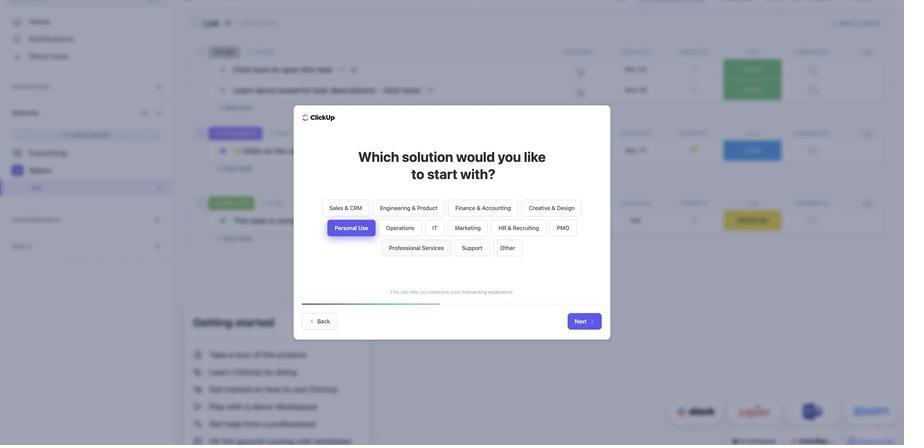 Task type: locate. For each thing, give the bounding box(es) containing it.
professional services button
[[382, 240, 451, 256]]

sales & crm
[[330, 205, 362, 211]]

your
[[451, 289, 461, 295]]

services
[[422, 245, 444, 251]]

solution
[[402, 148, 454, 165]]

support button
[[455, 240, 490, 256]]

engineering
[[380, 205, 411, 211]]

us
[[420, 289, 426, 295]]

professional services
[[389, 245, 444, 251]]

creative & design button
[[522, 200, 582, 216]]

& left design
[[552, 205, 556, 211]]

&
[[345, 205, 349, 211], [412, 205, 416, 211], [477, 205, 481, 211], [552, 205, 556, 211], [508, 225, 512, 231]]

which solution would you like to start with?
[[358, 148, 546, 182]]

back
[[318, 318, 330, 325]]

hr & recruiting button
[[492, 220, 547, 236]]

operations
[[386, 225, 415, 231]]

& inside "button"
[[477, 205, 481, 211]]

& left 'crm'
[[345, 205, 349, 211]]

with?
[[461, 166, 496, 182]]

& right 'finance'
[[477, 205, 481, 211]]

sales & crm button
[[322, 200, 370, 216]]

will
[[401, 289, 408, 295]]

& right hr on the right bottom of page
[[508, 225, 512, 231]]

other
[[501, 245, 515, 251]]

& left product
[[412, 205, 416, 211]]

clickup logo image
[[302, 114, 335, 121]]

& for engineering
[[412, 205, 416, 211]]

onboarding
[[462, 289, 487, 295]]

other button
[[494, 240, 523, 256]]

& for sales
[[345, 205, 349, 211]]

to
[[412, 166, 425, 182]]

hr & recruiting
[[499, 225, 539, 231]]

it
[[433, 225, 437, 231]]

recruiting
[[513, 225, 539, 231]]

marketing button
[[448, 220, 488, 236]]

finance & accounting
[[456, 205, 511, 211]]

which
[[358, 148, 399, 165]]

start
[[428, 166, 458, 182]]

it button
[[425, 220, 445, 236]]

next
[[575, 318, 587, 325]]

back button
[[302, 313, 337, 330]]



Task type: describe. For each thing, give the bounding box(es) containing it.
customize
[[427, 289, 450, 295]]

design
[[557, 205, 575, 211]]

& for creative
[[552, 205, 556, 211]]

engineering & product button
[[373, 200, 445, 216]]

engineering & product
[[380, 205, 438, 211]]

personal
[[335, 225, 357, 231]]

use
[[358, 225, 368, 231]]

& for hr
[[508, 225, 512, 231]]

professional
[[389, 245, 421, 251]]

pmo button
[[550, 220, 577, 236]]

this
[[390, 289, 400, 295]]

like
[[524, 148, 546, 165]]

crm
[[350, 205, 362, 211]]

hr
[[499, 225, 507, 231]]

support
[[462, 245, 483, 251]]

& for finance
[[477, 205, 481, 211]]

creative & design
[[529, 205, 575, 211]]

operations button
[[379, 220, 422, 236]]

sales
[[330, 205, 343, 211]]

accounting
[[482, 205, 511, 211]]

personal use button
[[328, 220, 376, 236]]

help
[[409, 289, 419, 295]]

product
[[417, 205, 438, 211]]

you
[[498, 148, 521, 165]]

experience.
[[489, 289, 514, 295]]

this will help us customize your onboarding experience.
[[390, 289, 514, 295]]

personal use
[[335, 225, 368, 231]]

marketing
[[455, 225, 481, 231]]

next button
[[568, 313, 602, 330]]

finance & accounting button
[[448, 200, 519, 216]]

would
[[456, 148, 495, 165]]

finance
[[456, 205, 476, 211]]

creative
[[529, 205, 551, 211]]

pmo
[[557, 225, 570, 231]]



Task type: vqa. For each thing, say whether or not it's contained in the screenshot.
the Creative
yes



